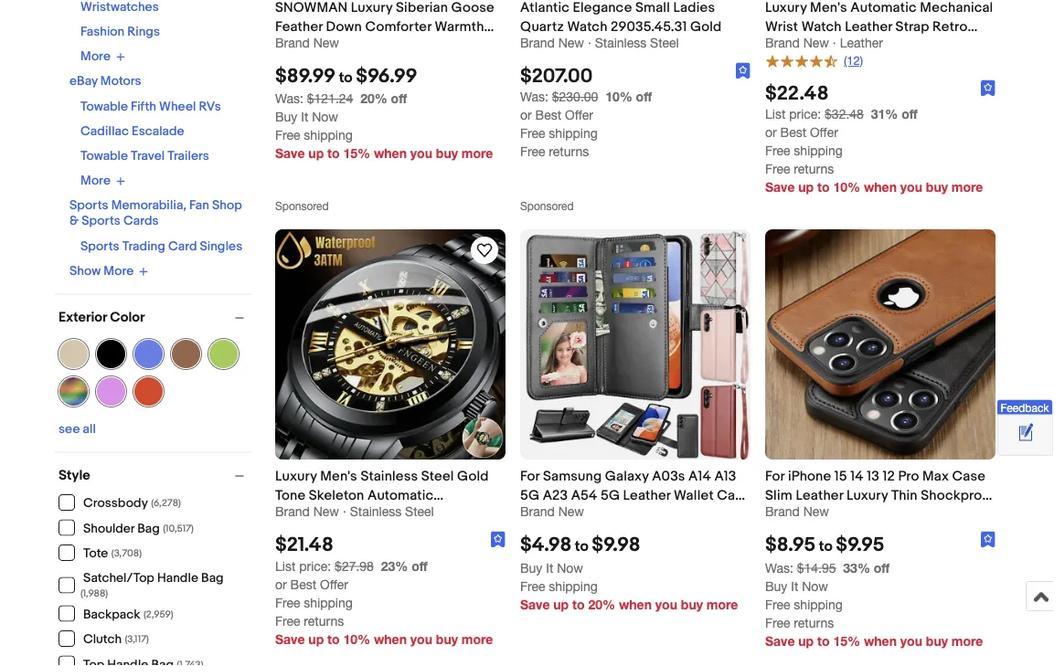 Task type: vqa. For each thing, say whether or not it's contained in the screenshot.
the topmost Men's
yes



Task type: describe. For each thing, give the bounding box(es) containing it.
men's for stainless
[[320, 469, 358, 485]]

more for $96.99
[[462, 146, 493, 161]]

new inside atlantic elegance small ladies quartz watch 29035.45.31 gold brand new · stainless steel
[[559, 35, 585, 50]]

2 vertical spatial stainless
[[350, 505, 402, 520]]

tote
[[83, 547, 108, 562]]

shoulder bag (10,517)
[[83, 521, 194, 537]]

feather
[[275, 19, 323, 35]]

you for $96.99
[[411, 146, 433, 161]]

$22.48
[[766, 81, 829, 105]]

cover
[[564, 507, 603, 524]]

shipping inside was: $14.95 33% off buy it now free shipping free returns save up to 15% when you buy more
[[794, 597, 843, 612]]

backpack (2,959)
[[83, 607, 174, 623]]

when for $32.48
[[864, 180, 897, 195]]

crossbody
[[83, 496, 148, 512]]

case inside for iphone 15 14 13 12 pro max case slim leather luxury thin shockproof casus 11
[[953, 469, 986, 485]]

33%
[[844, 561, 871, 576]]

new up '(12)' link
[[804, 35, 830, 50]]

ebay motors link
[[70, 74, 142, 89]]

12
[[883, 469, 896, 485]]

style
[[59, 468, 90, 484]]

fifth
[[131, 99, 156, 115]]

brand new for $4.98
[[521, 505, 585, 520]]

watch inside luxury men's stainless steel gold tone skeleton automatic mechanical wrist watch
[[388, 507, 428, 524]]

brand new · stainless steel
[[275, 505, 434, 520]]

returns inside was: $14.95 33% off buy it now free shipping free returns save up to 15% when you buy more
[[794, 615, 835, 631]]

casus
[[766, 507, 806, 524]]

new right 100%
[[314, 35, 339, 50]]

wrist inside "luxury men's automatic mechanical wrist watch leather strap retro skeleton dial"
[[766, 19, 799, 35]]

towable fifth wheel rvs cadillac escalade towable travel trailers
[[81, 99, 221, 164]]

to inside was: $14.95 33% off buy it now free shipping free returns save up to 15% when you buy more
[[818, 634, 830, 649]]

(10,517)
[[163, 523, 194, 535]]

new up $8.95 to $9.95
[[804, 505, 830, 520]]

leather inside for iphone 15 14 13 12 pro max case slim leather luxury thin shockproof casus 11
[[796, 488, 844, 505]]

shipping inside was: $230.00 10% off or best offer free shipping free returns
[[549, 126, 598, 141]]

offer inside was: $230.00 10% off or best offer free shipping free returns
[[565, 108, 594, 123]]

when inside was: $14.95 33% off buy it now free shipping free returns save up to 15% when you buy more
[[864, 634, 897, 649]]

shoulder
[[83, 521, 135, 537]]

steel inside atlantic elegance small ladies quartz watch 29035.45.31 gold brand new · stainless steel
[[651, 35, 679, 50]]

up inside the $4.98 to $9.98 buy it now free shipping save up to 20% when you buy more
[[554, 597, 569, 612]]

feedback
[[1001, 402, 1050, 415]]

satchel/top handle bag (1,988)
[[81, 571, 224, 601]]

fashion
[[81, 24, 125, 40]]

for iphone 15 14 13 12 pro max case slim leather luxury thin shockproof casus 11 image
[[766, 230, 996, 460]]

off inside was: $14.95 33% off buy it now free shipping free returns save up to 15% when you buy more
[[874, 561, 890, 576]]

you for $27.98
[[411, 632, 433, 647]]

buy inside the $4.98 to $9.98 buy it now free shipping save up to 20% when you buy more
[[521, 561, 543, 576]]

snowman
[[275, 0, 348, 16]]

for for $4.98
[[521, 469, 540, 485]]

more for second more button from the top
[[81, 173, 111, 189]]

you inside was: $14.95 33% off buy it now free shipping free returns save up to 15% when you buy more
[[901, 634, 923, 649]]

returns inside list price: $32.48 31% off or best offer free shipping free returns save up to 10% when you buy more
[[794, 162, 835, 177]]

sports trading card singles link
[[81, 239, 243, 255]]

$32.48
[[825, 107, 864, 122]]

see all
[[59, 422, 96, 438]]

elegance
[[573, 0, 633, 16]]

returns inside was: $230.00 10% off or best offer free shipping free returns
[[549, 144, 589, 159]]

more inside the $4.98 to $9.98 buy it now free shipping save up to 20% when you buy more
[[707, 597, 739, 612]]

$4.98
[[521, 534, 572, 557]]

buy for $27.98
[[436, 632, 458, 647]]

bag inside satchel/top handle bag (1,988)
[[201, 571, 224, 587]]

15% inside was: $14.95 33% off buy it now free shipping free returns save up to 15% when you buy more
[[834, 634, 861, 649]]

down
[[326, 19, 362, 35]]

men's for automatic
[[811, 0, 848, 16]]

brand up $21.48
[[275, 505, 310, 520]]

it inside was: $14.95 33% off buy it now free shipping free returns save up to 15% when you buy more
[[792, 579, 799, 594]]

cadillac
[[81, 124, 129, 140]]

snowman luxury siberian goose feather down comforter  warmth 100% cotton
[[275, 0, 495, 54]]

brand new for $89.99
[[275, 35, 339, 50]]

color
[[110, 310, 145, 326]]

memorabilia,
[[111, 198, 187, 214]]

warmth
[[435, 19, 484, 35]]

1 5g from the left
[[521, 488, 540, 505]]

it inside $89.99 to $96.99 was: $121.24 20% off buy it now free shipping save up to 15% when you buy more
[[301, 109, 309, 125]]

comforter
[[365, 19, 432, 35]]

buy inside the $4.98 to $9.98 buy it now free shipping save up to 20% when you buy more
[[681, 597, 703, 612]]

up for $96.99
[[309, 146, 324, 161]]

when for $96.99
[[374, 146, 407, 161]]

watch for dial
[[802, 19, 842, 35]]

now inside the $4.98 to $9.98 buy it now free shipping save up to 20% when you buy more
[[557, 561, 584, 576]]

fashion rings
[[81, 24, 160, 40]]

or for $21.48
[[275, 577, 287, 592]]

(1,988)
[[81, 589, 108, 601]]

snowman luxury siberian goose feather down comforter  warmth 100% cotton heading
[[275, 0, 495, 54]]

1 towable from the top
[[81, 99, 128, 115]]

20% inside the $4.98 to $9.98 buy it now free shipping save up to 20% when you buy more
[[589, 597, 616, 612]]

atlantic elegance small ladies quartz watch 29035.45.31 gold heading
[[521, 0, 722, 35]]

a03s
[[653, 469, 686, 485]]

free inside $89.99 to $96.99 was: $121.24 20% off buy it now free shipping save up to 15% when you buy more
[[275, 128, 301, 143]]

strap
[[896, 19, 930, 35]]

skeleton inside "luxury men's automatic mechanical wrist watch leather strap retro skeleton dial"
[[766, 38, 821, 54]]

luxury men's stainless steel gold tone skeleton automatic mechanical wrist watch link
[[275, 468, 506, 524]]

$230.00
[[552, 89, 599, 104]]

list for $22.48
[[766, 107, 786, 122]]

cards
[[123, 214, 159, 229]]

$8.95 to $9.95
[[766, 534, 885, 557]]

$89.99
[[275, 64, 336, 88]]

a14
[[689, 469, 712, 485]]

shockproof
[[921, 488, 996, 505]]

brand up $89.99
[[275, 35, 310, 50]]

leather inside "luxury men's automatic mechanical wrist watch leather strap retro skeleton dial"
[[845, 19, 893, 35]]

for samsung galaxy a03s a14 a13 5g a23 a54 5g leather wallet case phone cover
[[521, 469, 751, 524]]

when for $27.98
[[374, 632, 407, 647]]

brand left 11
[[766, 505, 800, 520]]

automatic inside "luxury men's automatic mechanical wrist watch leather strap retro skeleton dial"
[[851, 0, 917, 16]]

was: for was: $14.95 33% off buy it now free shipping free returns save up to 15% when you buy more
[[766, 561, 794, 576]]

· inside atlantic elegance small ladies quartz watch 29035.45.31 gold brand new · stainless steel
[[588, 35, 592, 50]]

2 vertical spatial steel
[[405, 505, 434, 520]]

$121.24
[[307, 91, 353, 106]]

small
[[636, 0, 671, 16]]

returns inside list price: $27.98 23% off or best offer free shipping free returns save up to 10% when you buy more
[[304, 614, 344, 629]]

14
[[851, 469, 864, 485]]

show more
[[70, 264, 134, 279]]

for for $8.95
[[766, 469, 785, 485]]

$8.95
[[766, 534, 816, 557]]

siberian
[[396, 0, 448, 16]]

atlantic
[[521, 0, 570, 16]]

for samsung galaxy a03s a14 a13 5g a23 a54 5g leather wallet case phone cover link
[[521, 468, 751, 524]]

10% for $22.48
[[834, 180, 861, 195]]

gold inside atlantic elegance small ladies quartz watch 29035.45.31 gold brand new · stainless steel
[[691, 19, 722, 35]]

buy for $96.99
[[436, 146, 458, 161]]

wrist inside luxury men's stainless steel gold tone skeleton automatic mechanical wrist watch
[[352, 507, 385, 524]]

wallet
[[674, 488, 714, 505]]

$21.48
[[275, 534, 334, 557]]

31%
[[872, 107, 899, 122]]

motors
[[100, 74, 142, 89]]

a23
[[543, 488, 568, 505]]

shipping inside list price: $27.98 23% off or best offer free shipping free returns save up to 10% when you buy more
[[304, 595, 353, 610]]

· for wrist
[[833, 35, 837, 50]]

luxury inside luxury men's stainless steel gold tone skeleton automatic mechanical wrist watch
[[275, 469, 317, 485]]

(6,278)
[[151, 498, 181, 510]]

(2,959)
[[144, 609, 174, 621]]

leather inside for samsung galaxy a03s a14 a13 5g a23 a54 5g leather wallet case phone cover
[[624, 488, 671, 505]]

$207.00
[[521, 64, 593, 88]]

sports for sports memorabilia, fan shop & sports cards
[[70, 198, 108, 214]]

a54
[[571, 488, 598, 505]]

to inside $8.95 to $9.95
[[820, 538, 833, 556]]

quartz
[[521, 19, 564, 35]]

list for $21.48
[[275, 559, 296, 574]]

(12) link
[[766, 52, 864, 69]]

off inside list price: $27.98 23% off or best offer free shipping free returns save up to 10% when you buy more
[[412, 559, 428, 574]]

$96.99
[[356, 64, 418, 88]]

or inside was: $230.00 10% off or best offer free shipping free returns
[[521, 108, 532, 123]]

for iphone 15 14 13 12 pro max case slim leather luxury thin shockproof casus 11 link
[[766, 468, 996, 524]]

it inside the $4.98 to $9.98 buy it now free shipping save up to 20% when you buy more
[[546, 561, 554, 576]]

stainless inside luxury men's stainless steel gold tone skeleton automatic mechanical wrist watch
[[361, 469, 418, 485]]

atlantic elegance small ladies quartz watch 29035.45.31 gold link
[[521, 0, 751, 35]]

see
[[59, 422, 80, 438]]

more inside was: $14.95 33% off buy it now free shipping free returns save up to 15% when you buy more
[[952, 634, 984, 649]]

fashion rings link
[[81, 24, 160, 40]]

brand inside atlantic elegance small ladies quartz watch 29035.45.31 gold brand new · stainless steel
[[521, 35, 555, 50]]

escalade
[[132, 124, 184, 140]]

case inside for samsung galaxy a03s a14 a13 5g a23 a54 5g leather wallet case phone cover
[[717, 488, 751, 505]]

mechanical inside "luxury men's automatic mechanical wrist watch leather strap retro skeleton dial"
[[921, 0, 994, 16]]

now inside $89.99 to $96.99 was: $121.24 20% off buy it now free shipping save up to 15% when you buy more
[[312, 109, 338, 125]]

new down samsung
[[559, 505, 585, 520]]

more for $32.48
[[952, 180, 984, 195]]

2 more button from the top
[[81, 173, 125, 189]]

23%
[[381, 559, 408, 574]]

luxury inside snowman luxury siberian goose feather down comforter  warmth 100% cotton
[[351, 0, 393, 16]]

20% inside $89.99 to $96.99 was: $121.24 20% off buy it now free shipping save up to 15% when you buy more
[[361, 91, 388, 106]]

$27.98
[[335, 559, 374, 574]]

brand up $4.98 in the bottom of the page
[[521, 505, 555, 520]]

up for $27.98
[[309, 632, 324, 647]]

handle
[[157, 571, 199, 587]]

was: $14.95 33% off buy it now free shipping free returns save up to 15% when you buy more
[[766, 561, 984, 649]]

or for $22.48
[[766, 125, 777, 140]]

list price: $27.98 23% off or best offer free shipping free returns save up to 10% when you buy more
[[275, 559, 493, 647]]



Task type: locate. For each thing, give the bounding box(es) containing it.
0 vertical spatial offer
[[565, 108, 594, 123]]

luxury down 13
[[847, 488, 889, 505]]

0 horizontal spatial buy
[[275, 109, 298, 125]]

skeleton left dial
[[766, 38, 821, 54]]

exterior color
[[59, 310, 145, 326]]

more down fashion
[[81, 49, 111, 64]]

2 horizontal spatial was:
[[766, 561, 794, 576]]

$9.98
[[592, 534, 641, 557]]

buy down $4.98 in the bottom of the page
[[521, 561, 543, 576]]

1 vertical spatial more
[[81, 173, 111, 189]]

0 vertical spatial list
[[766, 107, 786, 122]]

stainless up brand new · stainless steel in the left bottom of the page
[[361, 469, 418, 485]]

steel inside luxury men's stainless steel gold tone skeleton automatic mechanical wrist watch
[[421, 469, 454, 485]]

list price: $32.48 31% off or best offer free shipping free returns save up to 10% when you buy more
[[766, 107, 984, 195]]

sports trading card singles
[[81, 239, 243, 255]]

(3,117)
[[125, 634, 149, 646]]

save inside the $4.98 to $9.98 buy it now free shipping save up to 20% when you buy more
[[521, 597, 550, 612]]

price: inside list price: $32.48 31% off or best offer free shipping free returns save up to 10% when you buy more
[[790, 107, 822, 122]]

1 vertical spatial case
[[717, 488, 751, 505]]

off
[[636, 89, 652, 104], [391, 91, 407, 106], [902, 107, 918, 122], [412, 559, 428, 574], [874, 561, 890, 576]]

best down $22.48
[[781, 125, 807, 140]]

0 horizontal spatial 15%
[[343, 146, 371, 161]]

you for $32.48
[[901, 180, 923, 195]]

15% down $121.24
[[343, 146, 371, 161]]

was: inside was: $14.95 33% off buy it now free shipping free returns save up to 15% when you buy more
[[766, 561, 794, 576]]

men's up brand new · stainless steel in the left bottom of the page
[[320, 469, 358, 485]]

brand new up $4.98 in the bottom of the page
[[521, 505, 585, 520]]

luxury men's automatic mechanical wrist watch leather strap retro skeleton dial
[[766, 0, 994, 54]]

2 horizontal spatial offer
[[811, 125, 839, 140]]

2 horizontal spatial watch
[[802, 19, 842, 35]]

stainless
[[595, 35, 647, 50], [361, 469, 418, 485], [350, 505, 402, 520]]

1 horizontal spatial for
[[766, 469, 785, 485]]

buy inside $89.99 to $96.99 was: $121.24 20% off buy it now free shipping save up to 15% when you buy more
[[436, 146, 458, 161]]

off right 33%
[[874, 561, 890, 576]]

1 vertical spatial 15%
[[834, 634, 861, 649]]

thin
[[892, 488, 918, 505]]

mechanical inside luxury men's stainless steel gold tone skeleton automatic mechanical wrist watch
[[275, 507, 349, 524]]

new up $207.00
[[559, 35, 585, 50]]

0 horizontal spatial mechanical
[[275, 507, 349, 524]]

save inside $89.99 to $96.99 was: $121.24 20% off buy it now free shipping save up to 15% when you buy more
[[275, 146, 305, 161]]

10% for $21.48
[[343, 632, 371, 647]]

1 vertical spatial buy
[[521, 561, 543, 576]]

0 vertical spatial men's
[[811, 0, 848, 16]]

13
[[867, 469, 880, 485]]

stainless down "elegance"
[[595, 35, 647, 50]]

0 vertical spatial skeleton
[[766, 38, 821, 54]]

offer down $32.48
[[811, 125, 839, 140]]

more right show
[[104, 264, 134, 279]]

2 horizontal spatial now
[[802, 579, 829, 594]]

1 vertical spatial 10%
[[834, 180, 861, 195]]

ladies
[[674, 0, 716, 16]]

shipping down $230.00
[[549, 126, 598, 141]]

10% inside list price: $32.48 31% off or best offer free shipping free returns save up to 10% when you buy more
[[834, 180, 861, 195]]

10% down $32.48
[[834, 180, 861, 195]]

shipping inside list price: $32.48 31% off or best offer free shipping free returns save up to 10% when you buy more
[[794, 143, 843, 158]]

for inside for samsung galaxy a03s a14 a13 5g a23 a54 5g leather wallet case phone cover
[[521, 469, 540, 485]]

None text field
[[521, 89, 599, 104], [275, 91, 353, 106], [275, 559, 374, 574], [521, 89, 599, 104], [275, 91, 353, 106], [275, 559, 374, 574]]

price: inside list price: $27.98 23% off or best offer free shipping free returns save up to 10% when you buy more
[[299, 559, 331, 574]]

to inside list price: $32.48 31% off or best offer free shipping free returns save up to 10% when you buy more
[[818, 180, 830, 195]]

1 vertical spatial stainless
[[361, 469, 418, 485]]

was: down $89.99
[[275, 91, 304, 106]]

2 horizontal spatial best
[[781, 125, 807, 140]]

1 vertical spatial offer
[[811, 125, 839, 140]]

max
[[923, 469, 950, 485]]

price: down $22.48
[[790, 107, 822, 122]]

men's
[[811, 0, 848, 16], [320, 469, 358, 485]]

0 horizontal spatial ·
[[343, 505, 347, 520]]

men's inside luxury men's stainless steel gold tone skeleton automatic mechanical wrist watch
[[320, 469, 358, 485]]

1 vertical spatial automatic
[[368, 488, 434, 505]]

price: for $22.48
[[790, 107, 822, 122]]

0 vertical spatial price:
[[790, 107, 822, 122]]

0 vertical spatial wrist
[[766, 19, 799, 35]]

shipping down $14.95
[[794, 597, 843, 612]]

exterior color button
[[59, 310, 253, 326]]

wrist up '(12)' link
[[766, 19, 799, 35]]

save inside list price: $32.48 31% off or best offer free shipping free returns save up to 10% when you buy more
[[766, 180, 795, 195]]

1 horizontal spatial best
[[536, 108, 562, 123]]

off right $230.00
[[636, 89, 652, 104]]

buy
[[436, 146, 458, 161], [927, 180, 949, 195], [681, 597, 703, 612], [436, 632, 458, 647], [927, 634, 949, 649]]

you inside the $4.98 to $9.98 buy it now free shipping save up to 20% when you buy more
[[656, 597, 678, 612]]

free
[[521, 126, 546, 141], [275, 128, 301, 143], [766, 143, 791, 158], [521, 144, 546, 159], [766, 162, 791, 177], [521, 579, 546, 594], [275, 595, 301, 610], [766, 597, 791, 612], [275, 614, 301, 629], [766, 615, 791, 631]]

stainless inside atlantic elegance small ladies quartz watch 29035.45.31 gold brand new · stainless steel
[[595, 35, 647, 50]]

0 horizontal spatial watch
[[388, 507, 428, 524]]

when
[[374, 146, 407, 161], [864, 180, 897, 195], [619, 597, 652, 612], [374, 632, 407, 647], [864, 634, 897, 649]]

sports right &
[[82, 214, 121, 229]]

backpack
[[83, 607, 140, 623]]

2 vertical spatial now
[[802, 579, 829, 594]]

gold inside luxury men's stainless steel gold tone skeleton automatic mechanical wrist watch
[[457, 469, 489, 485]]

best inside was: $230.00 10% off or best offer free shipping free returns
[[536, 108, 562, 123]]

1 vertical spatial best
[[781, 125, 807, 140]]

men's up brand new · leather
[[811, 0, 848, 16]]

or down $22.48
[[766, 125, 777, 140]]

$89.99 to $96.99 was: $121.24 20% off buy it now free shipping save up to 15% when you buy more
[[275, 64, 493, 161]]

more for $27.98
[[462, 632, 493, 647]]

shipping down $32.48
[[794, 143, 843, 158]]

was: inside was: $230.00 10% off or best offer free shipping free returns
[[521, 89, 549, 104]]

1 horizontal spatial was:
[[521, 89, 549, 104]]

shipping down $27.98
[[304, 595, 353, 610]]

automatic up strap on the right
[[851, 0, 917, 16]]

price: down $21.48
[[299, 559, 331, 574]]

luxury men's automatic mechanical wrist watch leather strap retro skeleton dial link
[[766, 0, 996, 54]]

sports for sports trading card singles
[[81, 239, 119, 255]]

buy inside was: $14.95 33% off buy it now free shipping free returns save up to 15% when you buy more
[[766, 579, 788, 594]]

luxury men's stainless steel gold tone skeleton automatic mechanical wrist watch heading
[[275, 469, 489, 524]]

$14.95
[[798, 561, 837, 576]]

shipping down $4.98 in the bottom of the page
[[549, 579, 598, 594]]

2 horizontal spatial buy
[[766, 579, 788, 594]]

sports left cards
[[70, 198, 108, 214]]

1 vertical spatial 20%
[[589, 597, 616, 612]]

off down $96.99
[[391, 91, 407, 106]]

you inside list price: $32.48 31% off or best offer free shipping free returns save up to 10% when you buy more
[[901, 180, 923, 195]]

0 vertical spatial automatic
[[851, 0, 917, 16]]

was: for was: $230.00 10% off or best offer free shipping free returns
[[521, 89, 549, 104]]

2 vertical spatial offer
[[320, 577, 348, 592]]

when down $96.99
[[374, 146, 407, 161]]

when down 33%
[[864, 634, 897, 649]]

0 horizontal spatial 5g
[[521, 488, 540, 505]]

0 horizontal spatial bag
[[137, 521, 160, 537]]

snowman luxury siberian goose feather down comforter  warmth 100% cotton link
[[275, 0, 506, 54]]

rvs
[[199, 99, 221, 115]]

1 horizontal spatial men's
[[811, 0, 848, 16]]

towable travel trailers link
[[81, 149, 209, 164]]

buy inside list price: $27.98 23% off or best offer free shipping free returns save up to 10% when you buy more
[[436, 632, 458, 647]]

0 vertical spatial steel
[[651, 35, 679, 50]]

shipping inside the $4.98 to $9.98 buy it now free shipping save up to 20% when you buy more
[[549, 579, 598, 594]]

best for $21.48
[[291, 577, 317, 592]]

0 vertical spatial gold
[[691, 19, 722, 35]]

2 for from the left
[[766, 469, 785, 485]]

off inside list price: $32.48 31% off or best offer free shipping free returns save up to 10% when you buy more
[[902, 107, 918, 122]]

100%
[[275, 38, 310, 54]]

0 vertical spatial more button
[[81, 49, 125, 64]]

1 vertical spatial towable
[[81, 149, 128, 164]]

list down $21.48
[[275, 559, 296, 574]]

2 towable from the top
[[81, 149, 128, 164]]

0 horizontal spatial men's
[[320, 469, 358, 485]]

returns
[[549, 144, 589, 159], [794, 162, 835, 177], [304, 614, 344, 629], [794, 615, 835, 631]]

1 horizontal spatial now
[[557, 561, 584, 576]]

15% down 33%
[[834, 634, 861, 649]]

offer for $21.48
[[320, 577, 348, 592]]

for up slim
[[766, 469, 785, 485]]

buy down $89.99
[[275, 109, 298, 125]]

brand new up $89.99
[[275, 35, 339, 50]]

0 vertical spatial bag
[[137, 521, 160, 537]]

shop
[[212, 198, 242, 214]]

save inside was: $14.95 33% off buy it now free shipping free returns save up to 15% when you buy more
[[766, 634, 795, 649]]

0 vertical spatial it
[[301, 109, 309, 125]]

case down a13
[[717, 488, 751, 505]]

skeleton right tone
[[309, 488, 365, 505]]

more button down towable travel trailers 'link'
[[81, 173, 125, 189]]

or down $207.00
[[521, 108, 532, 123]]

save inside list price: $27.98 23% off or best offer free shipping free returns save up to 10% when you buy more
[[275, 632, 305, 647]]

luxury up the comforter
[[351, 0, 393, 16]]

mechanical up "retro"
[[921, 0, 994, 16]]

wrist up $27.98
[[352, 507, 385, 524]]

show more button
[[70, 264, 148, 279]]

brand new · leather
[[766, 35, 884, 50]]

up inside list price: $32.48 31% off or best offer free shipping free returns save up to 10% when you buy more
[[799, 180, 814, 195]]

or down $21.48
[[275, 577, 287, 592]]

11
[[809, 507, 819, 524]]

more inside $89.99 to $96.99 was: $121.24 20% off buy it now free shipping save up to 15% when you buy more
[[462, 146, 493, 161]]

1 horizontal spatial case
[[953, 469, 986, 485]]

brand new for $8.95
[[766, 505, 830, 520]]

2 horizontal spatial ·
[[833, 35, 837, 50]]

cadillac escalade link
[[81, 124, 184, 140]]

watch inside atlantic elegance small ladies quartz watch 29035.45.31 gold brand new · stainless steel
[[568, 19, 608, 35]]

1 vertical spatial gold
[[457, 469, 489, 485]]

buy for $32.48
[[927, 180, 949, 195]]

iphone
[[789, 469, 832, 485]]

up inside was: $14.95 33% off buy it now free shipping free returns save up to 15% when you buy more
[[799, 634, 814, 649]]

1 horizontal spatial it
[[546, 561, 554, 576]]

10% down $27.98
[[343, 632, 371, 647]]

up for $32.48
[[799, 180, 814, 195]]

for
[[521, 469, 540, 485], [766, 469, 785, 485]]

1 vertical spatial mechanical
[[275, 507, 349, 524]]

was: down $207.00
[[521, 89, 549, 104]]

travel
[[131, 149, 165, 164]]

0 vertical spatial 15%
[[343, 146, 371, 161]]

watch inside "luxury men's automatic mechanical wrist watch leather strap retro skeleton dial"
[[802, 19, 842, 35]]

retro
[[933, 19, 968, 35]]

free inside the $4.98 to $9.98 buy it now free shipping save up to 20% when you buy more
[[521, 579, 546, 594]]

returns down $230.00
[[549, 144, 589, 159]]

skeleton inside luxury men's stainless steel gold tone skeleton automatic mechanical wrist watch
[[309, 488, 365, 505]]

list inside list price: $27.98 23% off or best offer free shipping free returns save up to 10% when you buy more
[[275, 559, 296, 574]]

singles
[[200, 239, 243, 255]]

was:
[[521, 89, 549, 104], [275, 91, 304, 106], [766, 561, 794, 576]]

up
[[309, 146, 324, 161], [799, 180, 814, 195], [554, 597, 569, 612], [309, 632, 324, 647], [799, 634, 814, 649]]

automatic up 23%
[[368, 488, 434, 505]]

off inside was: $230.00 10% off or best offer free shipping free returns
[[636, 89, 652, 104]]

luxury up brand new · leather
[[766, 0, 807, 16]]

luxury men's stainless steel gold tone skeleton automatic mechanical wrist watch
[[275, 469, 489, 524]]

5g up phone
[[521, 488, 540, 505]]

brand up '(12)' link
[[766, 35, 800, 50]]

towable up cadillac
[[81, 99, 128, 115]]

1 horizontal spatial 15%
[[834, 634, 861, 649]]

2 vertical spatial or
[[275, 577, 287, 592]]

steel up brand new · stainless steel in the left bottom of the page
[[421, 469, 454, 485]]

tone
[[275, 488, 306, 505]]

it
[[301, 109, 309, 125], [546, 561, 554, 576], [792, 579, 799, 594]]

towable down cadillac
[[81, 149, 128, 164]]

10% inside was: $230.00 10% off or best offer free shipping free returns
[[606, 89, 633, 104]]

now down $14.95
[[802, 579, 829, 594]]

when inside the $4.98 to $9.98 buy it now free shipping save up to 20% when you buy more
[[619, 597, 652, 612]]

2 vertical spatial best
[[291, 577, 317, 592]]

leather
[[845, 19, 893, 35], [840, 35, 884, 50], [624, 488, 671, 505], [796, 488, 844, 505]]

0 horizontal spatial brand new
[[275, 35, 339, 50]]

atlantic elegance small ladies quartz watch 29035.45.31 gold brand new · stainless steel
[[521, 0, 722, 50]]

20% down $96.99
[[361, 91, 388, 106]]

price: for $21.48
[[299, 559, 331, 574]]

1 horizontal spatial ·
[[588, 35, 592, 50]]

steel down small in the top right of the page
[[651, 35, 679, 50]]

list down $22.48
[[766, 107, 786, 122]]

10% right $230.00
[[606, 89, 633, 104]]

(12)
[[844, 54, 864, 68]]

tote (3,708)
[[83, 547, 142, 562]]

when down $9.98
[[619, 597, 652, 612]]

when inside list price: $32.48 31% off or best offer free shipping free returns save up to 10% when you buy more
[[864, 180, 897, 195]]

2 horizontal spatial brand new
[[766, 505, 830, 520]]

off inside $89.99 to $96.99 was: $121.24 20% off buy it now free shipping save up to 15% when you buy more
[[391, 91, 407, 106]]

for iphone 15 14 13 12 pro max case slim leather luxury thin shockproof casus 11 heading
[[766, 469, 996, 524]]

1 horizontal spatial bag
[[201, 571, 224, 587]]

sports
[[70, 198, 108, 214], [82, 214, 121, 229], [81, 239, 119, 255]]

1 more button from the top
[[81, 49, 125, 64]]

list inside list price: $32.48 31% off or best offer free shipping free returns save up to 10% when you buy more
[[766, 107, 786, 122]]

returns down $27.98
[[304, 614, 344, 629]]

1 horizontal spatial brand new
[[521, 505, 585, 520]]

offer down $27.98
[[320, 577, 348, 592]]

None text field
[[766, 107, 864, 122], [766, 561, 837, 576], [766, 107, 864, 122], [766, 561, 837, 576]]

mechanical down tone
[[275, 507, 349, 524]]

stainless up 23%
[[350, 505, 402, 520]]

clutch (3,117)
[[83, 633, 149, 648]]

for up phone
[[521, 469, 540, 485]]

luxury men's automatic mechanical wrist watch leather strap retro skeleton dial heading
[[766, 0, 994, 54]]

1 vertical spatial price:
[[299, 559, 331, 574]]

pro
[[899, 469, 920, 485]]

0 horizontal spatial list
[[275, 559, 296, 574]]

10% inside list price: $27.98 23% off or best offer free shipping free returns save up to 10% when you buy more
[[343, 632, 371, 647]]

luxury
[[351, 0, 393, 16], [766, 0, 807, 16], [275, 469, 317, 485], [847, 488, 889, 505]]

new right tone
[[314, 505, 339, 520]]

1 horizontal spatial automatic
[[851, 0, 917, 16]]

2 horizontal spatial or
[[766, 125, 777, 140]]

more down cadillac
[[81, 173, 111, 189]]

for samsung galaxy a03s a14 a13 5g a23 a54 5g leather wallet case phone cover heading
[[521, 469, 751, 524]]

5g down galaxy
[[601, 488, 620, 505]]

luxury inside "luxury men's automatic mechanical wrist watch leather strap retro skeleton dial"
[[766, 0, 807, 16]]

for samsung galaxy a03s a14 a13 5g a23 a54 5g leather wallet case phone cover image
[[521, 230, 751, 460]]

1 horizontal spatial list
[[766, 107, 786, 122]]

1 vertical spatial or
[[766, 125, 777, 140]]

1 horizontal spatial 20%
[[589, 597, 616, 612]]

0 horizontal spatial was:
[[275, 91, 304, 106]]

2 horizontal spatial it
[[792, 579, 799, 594]]

0 horizontal spatial automatic
[[368, 488, 434, 505]]

2 vertical spatial more
[[104, 264, 134, 279]]

to
[[339, 69, 353, 87], [328, 146, 340, 161], [818, 180, 830, 195], [575, 538, 589, 556], [820, 538, 833, 556], [573, 597, 585, 612], [328, 632, 340, 647], [818, 634, 830, 649]]

price:
[[790, 107, 822, 122], [299, 559, 331, 574]]

save for $32.48
[[766, 180, 795, 195]]

1 horizontal spatial wrist
[[766, 19, 799, 35]]

best for $22.48
[[781, 125, 807, 140]]

offer inside list price: $27.98 23% off or best offer free shipping free returns save up to 10% when you buy more
[[320, 577, 348, 592]]

1 horizontal spatial buy
[[521, 561, 543, 576]]

style button
[[59, 468, 253, 484]]

it down $14.95
[[792, 579, 799, 594]]

1 for from the left
[[521, 469, 540, 485]]

offer down $230.00
[[565, 108, 594, 123]]

best down $230.00
[[536, 108, 562, 123]]

1 vertical spatial wrist
[[352, 507, 385, 524]]

now down $121.24
[[312, 109, 338, 125]]

0 horizontal spatial for
[[521, 469, 540, 485]]

1 horizontal spatial mechanical
[[921, 0, 994, 16]]

best down $21.48
[[291, 577, 317, 592]]

0 horizontal spatial gold
[[457, 469, 489, 485]]

for inside for iphone 15 14 13 12 pro max case slim leather luxury thin shockproof casus 11
[[766, 469, 785, 485]]

buy
[[275, 109, 298, 125], [521, 561, 543, 576], [766, 579, 788, 594]]

crossbody (6,278)
[[83, 496, 181, 512]]

it down $121.24
[[301, 109, 309, 125]]

more inside list price: $32.48 31% off or best offer free shipping free returns save up to 10% when you buy more
[[952, 180, 984, 195]]

gold
[[691, 19, 722, 35], [457, 469, 489, 485]]

watch down "elegance"
[[568, 19, 608, 35]]

was: down $8.95
[[766, 561, 794, 576]]

0 horizontal spatial skeleton
[[309, 488, 365, 505]]

0 horizontal spatial or
[[275, 577, 287, 592]]

clutch
[[83, 633, 122, 648]]

$4.98 to $9.98 buy it now free shipping save up to 20% when you buy more
[[521, 534, 739, 612]]

when inside $89.99 to $96.99 was: $121.24 20% off buy it now free shipping save up to 15% when you buy more
[[374, 146, 407, 161]]

save for $27.98
[[275, 632, 305, 647]]

0 vertical spatial best
[[536, 108, 562, 123]]

see all button
[[59, 422, 96, 438]]

buy inside was: $14.95 33% off buy it now free shipping free returns save up to 15% when you buy more
[[927, 634, 949, 649]]

0 vertical spatial mechanical
[[921, 0, 994, 16]]

0 horizontal spatial case
[[717, 488, 751, 505]]

0 vertical spatial now
[[312, 109, 338, 125]]

luxury men's stainless steel gold tone skeleton automatic mechanical wrist watch image
[[275, 230, 506, 460]]

or inside list price: $27.98 23% off or best offer free shipping free returns save up to 10% when you buy more
[[275, 577, 287, 592]]

all
[[83, 422, 96, 438]]

card
[[168, 239, 197, 255]]

0 vertical spatial towable
[[81, 99, 128, 115]]

more for first more button from the top of the page
[[81, 49, 111, 64]]

new
[[314, 35, 339, 50], [559, 35, 585, 50], [804, 35, 830, 50], [314, 505, 339, 520], [559, 505, 585, 520], [804, 505, 830, 520]]

1 horizontal spatial price:
[[790, 107, 822, 122]]

brand
[[275, 35, 310, 50], [521, 35, 555, 50], [766, 35, 800, 50], [275, 505, 310, 520], [521, 505, 555, 520], [766, 505, 800, 520]]

returns down $32.48
[[794, 162, 835, 177]]

offer for $22.48
[[811, 125, 839, 140]]

0 horizontal spatial offer
[[320, 577, 348, 592]]

to inside list price: $27.98 23% off or best offer free shipping free returns save up to 10% when you buy more
[[328, 632, 340, 647]]

returns down $14.95
[[794, 615, 835, 631]]

· for gold
[[343, 505, 347, 520]]

was: inside $89.99 to $96.99 was: $121.24 20% off buy it now free shipping save up to 15% when you buy more
[[275, 91, 304, 106]]

shipping inside $89.99 to $96.99 was: $121.24 20% off buy it now free shipping save up to 15% when you buy more
[[304, 128, 353, 143]]

brand down atlantic
[[521, 35, 555, 50]]

brand new up $8.95
[[766, 505, 830, 520]]

sports up show more
[[81, 239, 119, 255]]

1 horizontal spatial 5g
[[601, 488, 620, 505]]

buy inside $89.99 to $96.99 was: $121.24 20% off buy it now free shipping save up to 15% when you buy more
[[275, 109, 298, 125]]

0 horizontal spatial best
[[291, 577, 317, 592]]

2 5g from the left
[[601, 488, 620, 505]]

0 vertical spatial or
[[521, 108, 532, 123]]

watch up dial
[[802, 19, 842, 35]]

steel up 23%
[[405, 505, 434, 520]]

now down $4.98 in the bottom of the page
[[557, 561, 584, 576]]

buy inside list price: $32.48 31% off or best offer free shipping free returns save up to 10% when you buy more
[[927, 180, 949, 195]]

0 horizontal spatial 10%
[[343, 632, 371, 647]]

1 horizontal spatial skeleton
[[766, 38, 821, 54]]

bag right handle
[[201, 571, 224, 587]]

1 horizontal spatial watch
[[568, 19, 608, 35]]

save for $96.99
[[275, 146, 305, 161]]

automatic inside luxury men's stainless steel gold tone skeleton automatic mechanical wrist watch
[[368, 488, 434, 505]]

0 vertical spatial buy
[[275, 109, 298, 125]]

more button down fashion
[[81, 49, 125, 64]]

&
[[70, 214, 79, 229]]

case up shockproof
[[953, 469, 986, 485]]

when down 23%
[[374, 632, 407, 647]]

1 vertical spatial men's
[[320, 469, 358, 485]]

now inside was: $14.95 33% off buy it now free shipping free returns save up to 15% when you buy more
[[802, 579, 829, 594]]

watch up 23%
[[388, 507, 428, 524]]

0 vertical spatial 20%
[[361, 91, 388, 106]]

15% inside $89.99 to $96.99 was: $121.24 20% off buy it now free shipping save up to 15% when you buy more
[[343, 146, 371, 161]]

you inside list price: $27.98 23% off or best offer free shipping free returns save up to 10% when you buy more
[[411, 632, 433, 647]]

off right 23%
[[412, 559, 428, 574]]

men's inside "luxury men's automatic mechanical wrist watch leather strap retro skeleton dial"
[[811, 0, 848, 16]]

15%
[[343, 146, 371, 161], [834, 634, 861, 649]]

it down $4.98 in the bottom of the page
[[546, 561, 554, 576]]

sports memorabilia, fan shop & sports cards link
[[70, 198, 242, 229]]

0 horizontal spatial price:
[[299, 559, 331, 574]]

1 vertical spatial bag
[[201, 571, 224, 587]]

bag left (10,517)
[[137, 521, 160, 537]]

2 horizontal spatial 10%
[[834, 180, 861, 195]]

1 vertical spatial more button
[[81, 173, 125, 189]]

when inside list price: $27.98 23% off or best offer free shipping free returns save up to 10% when you buy more
[[374, 632, 407, 647]]

·
[[588, 35, 592, 50], [833, 35, 837, 50], [343, 505, 347, 520]]

sports memorabilia, fan shop & sports cards
[[70, 198, 242, 229]]

0 horizontal spatial now
[[312, 109, 338, 125]]

or inside list price: $32.48 31% off or best offer free shipping free returns save up to 10% when you buy more
[[766, 125, 777, 140]]

watch for ·
[[568, 19, 608, 35]]

1 horizontal spatial offer
[[565, 108, 594, 123]]

was: $230.00 10% off or best offer free shipping free returns
[[521, 89, 652, 159]]

up inside $89.99 to $96.99 was: $121.24 20% off buy it now free shipping save up to 15% when you buy more
[[309, 146, 324, 161]]

0 vertical spatial case
[[953, 469, 986, 485]]

luxury inside for iphone 15 14 13 12 pro max case slim leather luxury thin shockproof casus 11
[[847, 488, 889, 505]]

trailers
[[168, 149, 209, 164]]



